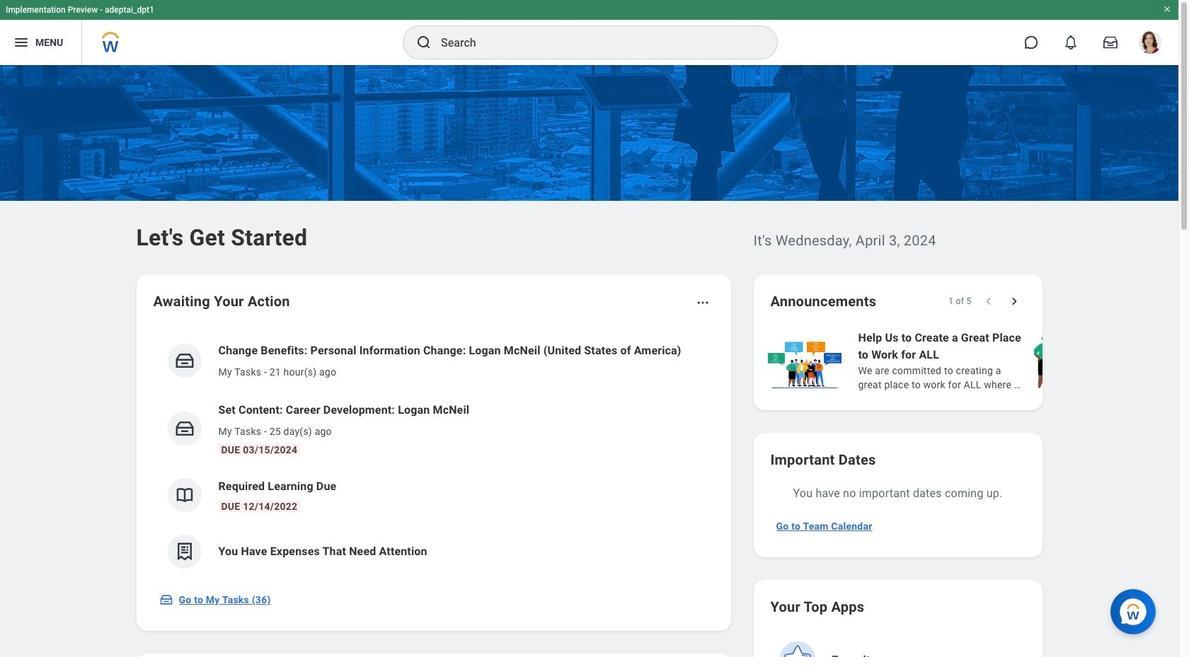Task type: locate. For each thing, give the bounding box(es) containing it.
0 horizontal spatial inbox image
[[159, 593, 173, 608]]

inbox image
[[174, 351, 195, 372], [159, 593, 173, 608]]

book open image
[[174, 485, 195, 506]]

chevron left small image
[[982, 295, 996, 309]]

0 horizontal spatial list
[[153, 331, 714, 581]]

status
[[949, 296, 972, 307]]

0 vertical spatial inbox image
[[174, 351, 195, 372]]

justify image
[[13, 34, 30, 51]]

list
[[765, 329, 1190, 394], [153, 331, 714, 581]]

close environment banner image
[[1163, 5, 1172, 13]]

1 horizontal spatial inbox image
[[174, 351, 195, 372]]

related actions image
[[696, 296, 710, 310]]

banner
[[0, 0, 1179, 65]]

search image
[[416, 34, 433, 51]]

1 vertical spatial inbox image
[[159, 593, 173, 608]]

inbox large image
[[1104, 35, 1118, 50]]

profile logan mcneil image
[[1139, 31, 1162, 57]]

Search Workday  search field
[[441, 27, 748, 58]]

main content
[[0, 65, 1190, 658]]



Task type: vqa. For each thing, say whether or not it's contained in the screenshot.
TOOLTIP
no



Task type: describe. For each thing, give the bounding box(es) containing it.
notifications large image
[[1064, 35, 1078, 50]]

chevron right small image
[[1007, 295, 1021, 309]]

1 horizontal spatial list
[[765, 329, 1190, 394]]

dashboard expenses image
[[174, 542, 195, 563]]

inbox image
[[174, 418, 195, 440]]



